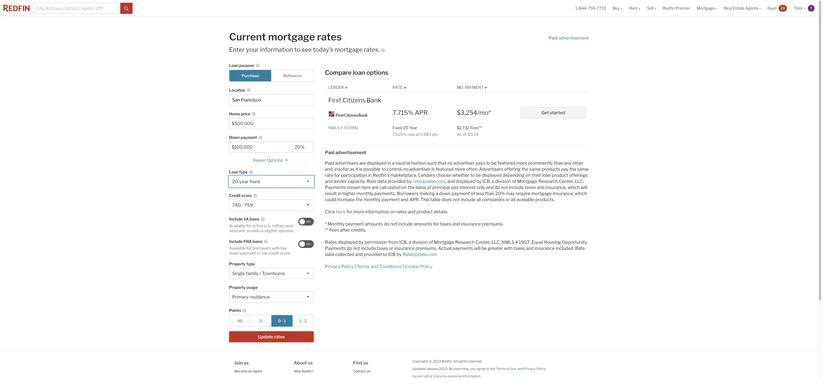 Task type: describe. For each thing, give the bounding box(es) containing it.
2 vertical spatial more
[[353, 209, 364, 215]]

1 vertical spatial be
[[476, 173, 481, 178]]

on inside , and displayed by icb, a division of mortgage research center, llc. payments shown here are calculated on the basis of principal and interest only and do not include taxes and insurance, which will result in higher monthly payments. borrowers making a down payment of less than 20% may require mortgage insurance, which could increase the monthly payment and apr. this table does not include all companies or all available products.
[[402, 185, 407, 190]]

payment inside available for borrowers with low down payment or low credit score
[[240, 251, 256, 255]]

a inside paid advertisers are displayed in a neutral fashion such that no advertiser pays to be featured more prominently than any other and, insofar as it is possible to control, no advertiser is featured more often. advertisers offering the same products pay the same rate for participation in redfin's marketplace. lenders choose whether to be displayed depending on their loan product offerings and lender capacity. rate data provided by
[[392, 161, 395, 166]]

7.715
[[393, 109, 408, 116]]

participation
[[341, 173, 367, 178]]

1 | from the left
[[355, 264, 356, 269]]

1 all from the left
[[477, 197, 481, 202]]

searching,
[[454, 367, 470, 371]]

by inside paid advertisers are displayed in a neutral fashion such that no advertiser pays to be featured more prominently than any other and, insofar as it is possible to control, no advertiser is featured more often. advertisers offering the same products pay the same rate for participation in redfin's marketplace. lenders choose whether to be displayed depending on their loan product offerings and lender capacity. rate data provided by
[[407, 179, 412, 184]]

0 vertical spatial which
[[568, 185, 580, 190]]

loan for loan type
[[229, 170, 238, 174]]

include down interest
[[461, 197, 476, 202]]

update rates button
[[229, 331, 314, 342]]

option group for loan purpose
[[229, 70, 314, 82]]

1 horizontal spatial mortgage
[[335, 46, 363, 53]]

are inside , and displayed by icb, a division of mortgage research center, llc. payments shown here are calculated on the basis of principal and interest only and do not include taxes and insurance, which will result in higher monthly payments. borrowers making a down payment of less than 20% may require mortgage insurance, which could increase the monthly payment and apr. this table does not include all companies or all available products.
[[372, 185, 379, 190]]

/
[[260, 271, 261, 276]]

1 horizontal spatial more
[[455, 167, 465, 172]]

become an agent button
[[235, 369, 262, 373]]

▾ for mortgage ▾
[[716, 6, 717, 11]]

1 horizontal spatial as
[[260, 228, 264, 233]]

and left interest
[[451, 185, 459, 190]]

well
[[252, 228, 259, 233]]

icb
[[388, 252, 396, 257]]

the down any
[[570, 167, 577, 172]]

1-
[[576, 6, 579, 11]]

than inside paid advertisers are displayed in a neutral fashion such that no advertiser pays to be featured more prominently than any other and, insofar as it is possible to control, no advertiser is featured more often. advertisers offering the same products pay the same rate for participation in redfin's marketplace. lenders choose whether to be displayed depending on their loan product offerings and lender capacity. rate data provided by
[[554, 161, 563, 166]]

single
[[232, 271, 245, 276]]

real estate agents ▾ link
[[724, 0, 761, 17]]

0.683
[[420, 132, 431, 137]]

real
[[724, 6, 732, 11]]

provided inside rates displayed by permission from icb, a division of mortgage research center, llc, nmls # 1907, equal housing opportunity. payments do not include taxes or insurance premiums. actual payments will be greater with taxes and insurance included. rate data collected and provided to icb by
[[364, 252, 382, 257]]

spouses
[[278, 228, 293, 233]]

1 horizontal spatial advertiser
[[454, 161, 475, 166]]

at
[[416, 132, 419, 137]]

of left less
[[471, 191, 475, 196]]

of down depending
[[512, 179, 516, 184]]

rate inside fixed 20 year 7.625 % rate at 0.683 pts
[[408, 132, 415, 137]]

fees**
[[470, 125, 482, 130]]

agents
[[746, 6, 759, 11]]

to down often. at right top
[[471, 173, 475, 178]]

january
[[427, 367, 439, 371]]

1 vertical spatial paid
[[325, 150, 335, 155]]

contact us
[[353, 369, 370, 373]]

rate inside button
[[393, 85, 403, 90]]

0 horizontal spatial paid advertisement
[[325, 150, 366, 155]]

**
[[325, 228, 328, 233]]

and right use on the bottom right of page
[[518, 367, 524, 371]]

of:
[[463, 132, 467, 137]]

mortgage ▾ button
[[697, 0, 717, 17]]

options
[[267, 158, 283, 163]]

.
[[546, 367, 546, 371]]

pay
[[561, 167, 569, 172]]

# inside rates displayed by permission from icb, a division of mortgage research center, llc, nmls # 1907, equal housing opportunity. payments do not include taxes or insurance premiums. actual payments will be greater with taxes and insurance included. rate data collected and provided to icb by
[[516, 240, 518, 245]]

by right icb
[[397, 252, 402, 257]]

the right agree
[[490, 367, 495, 371]]

interest
[[460, 185, 476, 190]]

1 vertical spatial insurance,
[[553, 191, 574, 196]]

loan for loan purpose
[[229, 63, 238, 68]]

of left use on the bottom right of page
[[507, 367, 510, 371]]

and left conditions
[[371, 264, 378, 269]]

type for year
[[239, 170, 248, 174]]

1 vertical spatial which
[[575, 191, 587, 196]]

1 vertical spatial advertiser
[[410, 167, 431, 172]]

for inside available for borrowers with low down payment or low credit score
[[246, 246, 252, 251]]

State, City, County, ZIP search field
[[229, 94, 314, 106]]

you
[[470, 367, 476, 371]]

terms of use link
[[496, 367, 517, 371]]

paid advertisement button
[[549, 35, 589, 41]]

that
[[438, 161, 447, 166]]

20-
[[232, 179, 240, 184]]

available for borrowers with low down payment or low credit score
[[229, 246, 290, 255]]

and right only
[[486, 185, 494, 190]]

0 vertical spatial in
[[388, 161, 391, 166]]

division inside rates displayed by permission from icb, a division of mortgage research center, llc, nmls # 1907, equal housing opportunity. payments do not include taxes or insurance premiums. actual payments will be greater with taxes and insurance included. rate data collected and provided to icb by
[[412, 240, 428, 245]]

for inside paid advertisers are displayed in a neutral fashion such that no advertiser pays to be featured more prominently than any other and, insofar as it is possible to control, no advertiser is featured more often. advertisers offering the same products pay the same rate for participation in redfin's marketplace. lenders choose whether to be displayed depending on their loan product offerings and lender capacity. rate data provided by
[[334, 173, 340, 178]]

$3,254
[[457, 109, 477, 116]]

any
[[564, 161, 572, 166]]

0 vertical spatial more
[[516, 161, 527, 166]]

copyright:
[[413, 359, 429, 363]]

rate inside paid advertisers are displayed in a neutral fashion such that no advertiser pays to be featured more prominently than any other and, insofar as it is possible to control, no advertiser is featured more often. advertisers offering the same products pay the same rate for participation in redfin's marketplace. lenders choose whether to be displayed depending on their loan product offerings and lender capacity. rate data provided by
[[367, 179, 377, 184]]

0 horizontal spatial insurance
[[395, 246, 415, 251]]

payments inside , and displayed by icb, a division of mortgage research center, llc. payments shown here are calculated on the basis of principal and interest only and do not include taxes and insurance, which will result in higher monthly payments. borrowers making a down payment of less than 20% may require mortgage insurance, which could increase the monthly payment and apr. this table does not include all companies or all available products.
[[325, 185, 346, 190]]

2 horizontal spatial policy
[[537, 367, 546, 371]]

not inside rates displayed by permission from icb, a division of mortgage research center, llc, nmls # 1907, equal housing opportunity. payments do not include taxes or insurance premiums. actual payments will be greater with taxes and insurance included. rate data collected and provided to icb by
[[353, 246, 360, 251]]

center, inside rates displayed by permission from icb, a division of mortgage research center, llc, nmls # 1907, equal housing opportunity. payments do not include taxes or insurance premiums. actual payments will be greater with taxes and insurance included. rate data collected and provided to icb by
[[476, 240, 491, 245]]

2 is from the left
[[432, 167, 435, 172]]

5 ▾ from the left
[[759, 6, 761, 11]]

here inside , and displayed by icb, a division of mortgage research center, llc. payments shown here are calculated on the basis of principal and interest only and do not include taxes and insurance, which will result in higher monthly payments. borrowers making a down payment of less than 20% may require mortgage insurance, which could increase the monthly payment and apr. this table does not include all companies or all available products.
[[362, 185, 371, 190]]

redfin premier
[[663, 6, 690, 11]]

not right 'does'
[[453, 197, 460, 202]]

20%
[[496, 191, 505, 196]]

0 horizontal spatial privacy policy link
[[325, 264, 354, 269]]

mortgage ▾
[[697, 6, 717, 11]]

1 horizontal spatial in
[[368, 173, 372, 178]]

score inside available for borrowers with low down payment or low credit score
[[280, 251, 290, 255]]

20
[[403, 125, 408, 130]]

available for active u.s. military and veterans, as well as eligible spouses
[[229, 223, 293, 233]]

all inside radio
[[238, 319, 242, 323]]

by down credits.
[[359, 240, 364, 245]]

1 vertical spatial monthly
[[364, 197, 381, 202]]

0 vertical spatial #
[[341, 125, 343, 130]]

1 horizontal spatial policy
[[420, 264, 433, 269]]

us for join us
[[244, 360, 249, 366]]

agent
[[253, 369, 262, 373]]

2 vertical spatial on
[[390, 209, 395, 215]]

single family / townhome
[[232, 271, 285, 276]]

could
[[325, 197, 336, 202]]

1 horizontal spatial low
[[281, 246, 287, 251]]

icb, inside , and displayed by icb, a division of mortgage research center, llc. payments shown here are calculated on the basis of principal and interest only and do not include taxes and insurance, which will result in higher monthly payments. borrowers making a down payment of less than 20% may require mortgage insurance, which could increase the monthly payment and apr. this table does not include all companies or all available products.
[[483, 179, 491, 184]]

advertisers
[[335, 161, 358, 166]]

1 vertical spatial privacy policy link
[[524, 367, 546, 371]]

such
[[427, 161, 437, 166]]

0 horizontal spatial score
[[242, 193, 252, 198]]

price
[[241, 112, 250, 116]]

active
[[252, 223, 263, 228]]

not up 20%
[[501, 185, 508, 190]]

0 vertical spatial loan
[[353, 69, 365, 76]]

this
[[421, 197, 429, 202]]

redfin?
[[302, 369, 314, 373]]

0 vertical spatial monthly
[[357, 191, 374, 196]]

not inside * monthly payment amounts do not include amounts for taxes and insurance premiums. ** fees after credits.
[[390, 222, 397, 227]]

details.
[[434, 209, 448, 215]]

0 - 1 radio
[[271, 315, 293, 327]]

nmls inside rates displayed by permission from icb, a division of mortgage research center, llc, nmls # 1907, equal housing opportunity. payments do not include taxes or insurance premiums. actual payments will be greater with taxes and insurance included. rate data collected and provided to icb by
[[502, 240, 515, 245]]

to left see
[[294, 46, 300, 53]]

do inside rates displayed by permission from icb, a division of mortgage research center, llc, nmls # 1907, equal housing opportunity. payments do not include taxes or insurance premiums. actual payments will be greater with taxes and insurance included. rate data collected and provided to icb by
[[347, 246, 352, 251]]

credits.
[[351, 228, 366, 233]]

citizens
[[343, 96, 365, 104]]

the up borrowers
[[408, 185, 415, 190]]

products
[[542, 167, 560, 172]]

for inside * monthly payment amounts do not include amounts for taxes and insurance premiums. ** fees after credits.
[[433, 222, 439, 227]]

often.
[[466, 167, 478, 172]]

taxes down permission
[[377, 246, 388, 251]]

1 horizontal spatial %
[[408, 109, 414, 116]]

payment down payments.
[[382, 197, 400, 202]]

include for include fha loans
[[229, 239, 243, 244]]

1 horizontal spatial no
[[448, 161, 453, 166]]

sell ▾ button
[[647, 0, 656, 17]]

higher
[[342, 191, 356, 196]]

military
[[272, 223, 285, 228]]

offering
[[504, 167, 521, 172]]

be inside rates displayed by permission from icb, a division of mortgage research center, llc, nmls # 1907, equal housing opportunity. payments do not include taxes or insurance premiums. actual payments will be greater with taxes and insurance included. rate data collected and provided to icb by
[[482, 246, 487, 251]]

include up may
[[509, 185, 524, 190]]

of down rateupdate.com link
[[427, 185, 432, 190]]

center, inside , and displayed by icb, a division of mortgage research center, llc. payments shown here are calculated on the basis of principal and interest only and do not include taxes and insurance, which will result in higher monthly payments. borrowers making a down payment of less than 20% may require mortgage insurance, which could increase the monthly payment and apr. this table does not include all companies or all available products.
[[559, 179, 574, 184]]

▾ for buy ▾
[[621, 6, 623, 11]]

mortgage inside , and displayed by icb, a division of mortgage research center, llc. payments shown here are calculated on the basis of principal and interest only and do not include taxes and insurance, which will result in higher monthly payments. borrowers making a down payment of less than 20% may require mortgage insurance, which could increase the monthly payment and apr. this table does not include all companies or all available products.
[[517, 179, 538, 184]]

include inside rates displayed by permission from icb, a division of mortgage research center, llc, nmls # 1907, equal housing opportunity. payments do not include taxes or insurance premiums. actual payments will be greater with taxes and insurance included. rate data collected and provided to icb by
[[361, 246, 376, 251]]

premiums. inside * monthly payment amounts do not include amounts for taxes and insurance premiums. ** fees after credits.
[[482, 222, 504, 227]]

payment right down
[[241, 135, 257, 140]]

0 vertical spatial paid advertisement
[[549, 35, 589, 41]]

research inside , and displayed by icb, a division of mortgage research center, llc. payments shown here are calculated on the basis of principal and interest only and do not include taxes and insurance, which will result in higher monthly payments. borrowers making a down payment of less than 20% may require mortgage insurance, which could increase the monthly payment and apr. this table does not include all companies or all available products.
[[539, 179, 558, 184]]

update rates
[[258, 334, 285, 340]]

to right agree
[[486, 367, 490, 371]]

updated
[[413, 367, 426, 371]]

rate inside paid advertisers are displayed in a neutral fashion such that no advertiser pays to be featured more prominently than any other and, insofar as it is possible to control, no advertiser is featured more often. advertisers offering the same products pay the same rate for participation in redfin's marketplace. lenders choose whether to be displayed depending on their loan product offerings and lender capacity. rate data provided by
[[325, 173, 333, 178]]

1 1 from the left
[[284, 319, 286, 323]]

displayed up possible
[[367, 161, 387, 166]]

- for 740
[[242, 203, 244, 208]]

and down "apr."
[[408, 209, 416, 215]]

All radio
[[229, 315, 251, 327]]

0 horizontal spatial mortgage
[[268, 31, 315, 43]]

residence
[[250, 295, 270, 300]]

for right here link
[[347, 209, 352, 215]]

Refinance radio
[[271, 70, 314, 82]]

buy ▾ button
[[613, 0, 623, 17]]

0 vertical spatial privacy
[[325, 264, 341, 269]]

real estate agents ▾ button
[[721, 0, 765, 17]]

displayed down advertisers
[[482, 173, 502, 178]]

0 vertical spatial featured
[[498, 161, 515, 166]]

will inside rates displayed by permission from icb, a division of mortgage research center, llc, nmls # 1907, equal housing opportunity. payments do not include taxes or insurance premiums. actual payments will be greater with taxes and insurance included. rate data collected and provided to icb by
[[474, 246, 481, 251]]

equal
[[532, 240, 543, 245]]

*
[[325, 222, 327, 227]]

1 horizontal spatial information
[[365, 209, 389, 215]]

/mo*
[[477, 109, 491, 116]]

and right collected
[[355, 252, 363, 257]]

as inside paid advertisers are displayed in a neutral fashion such that no advertiser pays to be featured more prominently than any other and, insofar as it is possible to control, no advertiser is featured more often. advertisers offering the same products pay the same rate for participation in redfin's marketplace. lenders choose whether to be displayed depending on their loan product offerings and lender capacity. rate data provided by
[[350, 167, 355, 172]]

1 vertical spatial ,
[[517, 367, 517, 371]]

click
[[325, 209, 335, 215]]

10/24
[[468, 132, 479, 137]]

0 - 1
[[278, 319, 286, 323]]

1 vertical spatial here
[[336, 209, 346, 215]]

reserved.
[[468, 359, 482, 363]]

City, Address, School, Agent, ZIP search field
[[33, 3, 120, 14]]

740 - 759
[[232, 203, 253, 208]]

us for about us
[[308, 360, 313, 366]]

1 vertical spatial no
[[404, 167, 409, 172]]

0 horizontal spatial featured
[[436, 167, 454, 172]]

and down borrowers
[[401, 197, 409, 202]]

1 vertical spatial product
[[417, 209, 433, 215]]

and down choose
[[447, 179, 455, 184]]

us
[[366, 369, 370, 373]]

to inside rates displayed by permission from icb, a division of mortgage research center, llc, nmls # 1907, equal housing opportunity. payments do not include taxes or insurance premiums. actual payments will be greater with taxes and insurance included. rate data collected and provided to icb by
[[383, 252, 387, 257]]

1 vertical spatial all
[[454, 359, 458, 363]]

20-year fixed
[[232, 179, 260, 184]]

us for find us
[[363, 360, 368, 366]]

0 horizontal spatial as
[[247, 228, 251, 233]]

1 same from the left
[[530, 167, 541, 172]]

monthly
[[328, 222, 345, 227]]

icb, inside rates displayed by permission from icb, a division of mortgage research center, llc, nmls # 1907, equal housing opportunity. payments do not include taxes or insurance premiums. actual payments will be greater with taxes and insurance included. rate data collected and provided to icb by
[[399, 240, 408, 245]]

do inside , and displayed by icb, a division of mortgage research center, llc. payments shown here are calculated on the basis of principal and interest only and do not include taxes and insurance, which will result in higher monthly payments. borrowers making a down payment of less than 20% may require mortgage insurance, which could increase the monthly payment and apr. this table does not include all companies or all available products.
[[495, 185, 500, 190]]

credit
[[269, 251, 279, 255]]

in inside , and displayed by icb, a division of mortgage research center, llc. payments shown here are calculated on the basis of principal and interest only and do not include taxes and insurance, which will result in higher monthly payments. borrowers making a down payment of less than 20% may require mortgage insurance, which could increase the monthly payment and apr. this table does not include all companies or all available products.
[[338, 191, 342, 196]]

the right offering
[[522, 167, 529, 172]]

townhome
[[262, 271, 285, 276]]

or inside available for borrowers with low down payment or low credit score
[[257, 251, 261, 255]]

, inside , and displayed by icb, a division of mortgage research center, llc. payments shown here are calculated on the basis of principal and interest only and do not include taxes and insurance, which will result in higher monthly payments. borrowers making a down payment of less than 20% may require mortgage insurance, which could increase the monthly payment and apr. this table does not include all companies or all available products.
[[446, 179, 446, 184]]

join us
[[235, 360, 249, 366]]

0 vertical spatial terms
[[357, 264, 370, 269]]

include for include va loans
[[229, 217, 243, 222]]

mo.
[[457, 85, 464, 90]]

mortgage inside dropdown button
[[697, 6, 715, 11]]

lender
[[328, 85, 344, 90]]

2 horizontal spatial insurance
[[535, 246, 555, 251]]

0 vertical spatial information
[[260, 46, 293, 53]]

paid inside paid advertisement button
[[549, 35, 558, 41]]

1 - 2 radio
[[292, 315, 314, 327]]

down inside , and displayed by icb, a division of mortgage research center, llc. payments shown here are calculated on the basis of principal and interest only and do not include taxes and insurance, which will result in higher monthly payments. borrowers making a down payment of less than 20% may require mortgage insurance, which could increase the monthly payment and apr. this table does not include all companies or all available products.
[[439, 191, 451, 196]]

taxes down 1907,
[[514, 246, 525, 251]]

started
[[550, 110, 565, 115]]

to up advertisers
[[486, 161, 491, 166]]

u.s.
[[264, 223, 271, 228]]

0 horizontal spatial low
[[262, 251, 268, 255]]

property type element
[[229, 258, 311, 268]]

0 vertical spatial nmls
[[328, 125, 340, 130]]

2023:
[[439, 367, 448, 371]]

displayed inside , and displayed by icb, a division of mortgage research center, llc. payments shown here are calculated on the basis of principal and interest only and do not include taxes and insurance, which will result in higher monthly payments. borrowers making a down payment of less than 20% may require mortgage insurance, which could increase the monthly payment and apr. this table does not include all companies or all available products.
[[456, 179, 476, 184]]

rates.
[[364, 46, 380, 53]]

first
[[328, 96, 341, 104]]

rent ▾
[[629, 6, 641, 11]]

for inside the available for active u.s. military and veterans, as well as eligible spouses
[[246, 223, 252, 228]]

$2,732
[[457, 125, 470, 130]]

1 horizontal spatial rates
[[317, 31, 342, 43]]

advertisement inside paid advertisement button
[[559, 35, 589, 41]]

2 horizontal spatial rates
[[396, 209, 407, 215]]

Purchase radio
[[229, 70, 272, 82]]

about us
[[294, 360, 313, 366]]

down inside available for borrowers with low down payment or low credit score
[[229, 251, 239, 255]]

taxes inside , and displayed by icb, a division of mortgage research center, llc. payments shown here are calculated on the basis of principal and interest only and do not include taxes and insurance, which will result in higher monthly payments. borrowers making a down payment of less than 20% may require mortgage insurance, which could increase the monthly payment and apr. this table does not include all companies or all available products.
[[525, 185, 536, 190]]

actual
[[438, 246, 452, 251]]

payment inside * monthly payment amounts do not include amounts for taxes and insurance premiums. ** fees after credits.
[[346, 222, 364, 227]]



Task type: vqa. For each thing, say whether or not it's contained in the screenshot.
the Share
no



Task type: locate. For each thing, give the bounding box(es) containing it.
low
[[281, 246, 287, 251], [262, 251, 268, 255]]

first citizens bank
[[328, 96, 381, 104]]

1 vertical spatial loans
[[253, 239, 262, 244]]

option group containing purchase
[[229, 70, 314, 82]]

0 horizontal spatial us
[[244, 360, 249, 366]]

division inside , and displayed by icb, a division of mortgage research center, llc. payments shown here are calculated on the basis of principal and interest only and do not include taxes and insurance, which will result in higher monthly payments. borrowers making a down payment of less than 20% may require mortgage insurance, which could increase the monthly payment and apr. this table does not include all companies or all available products.
[[495, 179, 511, 184]]

no right 'that'
[[448, 161, 453, 166]]

lender
[[334, 179, 347, 184]]

paid
[[549, 35, 558, 41], [325, 150, 335, 155], [325, 161, 334, 166]]

do down 'click here for more information on rates and product details.'
[[384, 222, 389, 227]]

than up companies
[[485, 191, 495, 196]]

2 ▾ from the left
[[639, 6, 641, 11]]

privacy policy link
[[325, 264, 354, 269], [524, 367, 546, 371]]

and up spouses
[[286, 223, 293, 228]]

1 option group from the top
[[229, 70, 314, 82]]

2 horizontal spatial on
[[526, 173, 531, 178]]

1 horizontal spatial all
[[511, 197, 516, 202]]

rateupdate.com link
[[403, 252, 437, 257]]

or down borrowers
[[257, 251, 261, 255]]

1 vertical spatial paid advertisement
[[325, 150, 366, 155]]

% inside fixed 20 year 7.625 % rate at 0.683 pts
[[403, 132, 407, 137]]

policy right use on the bottom right of page
[[537, 367, 546, 371]]

paid inside paid advertisers are displayed in a neutral fashion such that no advertiser pays to be featured more prominently than any other and, insofar as it is possible to control, no advertiser is featured more often. advertisers offering the same products pay the same rate for participation in redfin's marketplace. lenders choose whether to be displayed depending on their loan product offerings and lender capacity. rate data provided by
[[325, 161, 334, 166]]

1 available from the top
[[229, 223, 246, 228]]

provided inside paid advertisers are displayed in a neutral fashion such that no advertiser pays to be featured more prominently than any other and, insofar as it is possible to control, no advertiser is featured more often. advertisers offering the same products pay the same rate for participation in redfin's marketplace. lenders choose whether to be displayed depending on their loan product offerings and lender capacity. rate data provided by
[[388, 179, 406, 184]]

1 loan from the top
[[229, 63, 238, 68]]

data down redfin's
[[378, 179, 387, 184]]

0 horizontal spatial in
[[338, 191, 342, 196]]

1 vertical spatial mortgage
[[335, 46, 363, 53]]

mortgage inside rates displayed by permission from icb, a division of mortgage research center, llc, nmls # 1907, equal housing opportunity. payments do not include taxes or insurance premiums. actual payments will be greater with taxes and insurance included. rate data collected and provided to icb by
[[434, 240, 454, 245]]

loan inside paid advertisers are displayed in a neutral fashion such that no advertiser pays to be featured more prominently than any other and, insofar as it is possible to control, no advertiser is featured more often. advertisers offering the same products pay the same rate for participation in redfin's marketplace. lenders choose whether to be displayed depending on their loan product offerings and lender capacity. rate data provided by
[[542, 173, 551, 178]]

property up primary
[[229, 285, 246, 290]]

choose
[[436, 173, 452, 178]]

provided up calculated
[[388, 179, 406, 184]]

information down payments.
[[365, 209, 389, 215]]

7.625
[[393, 132, 403, 137]]

0 horizontal spatial advertisement
[[335, 150, 366, 155]]

not
[[501, 185, 508, 190], [453, 197, 460, 202], [390, 222, 397, 227], [353, 246, 360, 251]]

2 horizontal spatial be
[[492, 161, 497, 166]]

0 vertical spatial rate
[[393, 85, 403, 90]]

privacy policy link right use on the bottom right of page
[[524, 367, 546, 371]]

usage
[[247, 285, 258, 290]]

1 payments from the top
[[325, 185, 346, 190]]

▾
[[621, 6, 623, 11], [639, 6, 641, 11], [655, 6, 656, 11], [716, 6, 717, 11], [759, 6, 761, 11], [804, 6, 806, 11]]

mortgage down the their
[[517, 179, 538, 184]]

insurance up payments
[[461, 222, 481, 227]]

than
[[554, 161, 563, 166], [485, 191, 495, 196]]

1 horizontal spatial |
[[403, 264, 404, 269]]

product down this
[[417, 209, 433, 215]]

1 horizontal spatial advertisement
[[559, 35, 589, 41]]

do up 20%
[[495, 185, 500, 190]]

agree
[[477, 367, 486, 371]]

primary residence
[[232, 295, 270, 300]]

with inside rates displayed by permission from icb, a division of mortgage research center, llc, nmls # 1907, equal housing opportunity. payments do not include taxes or insurance premiums. actual payments will be greater with taxes and insurance included. rate data collected and provided to icb by
[[504, 246, 513, 251]]

research down products
[[539, 179, 558, 184]]

▾ left real
[[716, 6, 717, 11]]

0 horizontal spatial premiums.
[[416, 246, 437, 251]]

low down spouses
[[281, 246, 287, 251]]

and inside the available for active u.s. military and veterans, as well as eligible spouses
[[286, 223, 293, 228]]

1 is from the left
[[359, 167, 363, 172]]

fixed
[[250, 179, 260, 184]]

sell
[[647, 6, 654, 11]]

cookie policy link
[[405, 264, 433, 269]]

will down llc.
[[581, 185, 588, 190]]

0 vertical spatial will
[[581, 185, 588, 190]]

featured up offering
[[498, 161, 515, 166]]

research inside rates displayed by permission from icb, a division of mortgage research center, llc, nmls # 1907, equal housing opportunity. payments do not include taxes or insurance premiums. actual payments will be greater with taxes and insurance included. rate data collected and provided to icb by
[[455, 240, 475, 245]]

the right increase
[[356, 197, 363, 202]]

0 vertical spatial option group
[[229, 70, 314, 82]]

information
[[260, 46, 293, 53], [365, 209, 389, 215]]

rate down the and,
[[325, 173, 333, 178]]

0 horizontal spatial advertiser
[[410, 167, 431, 172]]

0 radio
[[250, 315, 272, 327]]

in right result at left
[[338, 191, 342, 196]]

why redfin?
[[294, 369, 314, 373]]

13
[[781, 6, 785, 10]]

offerings
[[569, 173, 588, 178]]

0 horizontal spatial 1
[[284, 319, 286, 323]]

data down rates
[[325, 252, 334, 257]]

update
[[258, 334, 273, 340]]

1 vertical spatial than
[[485, 191, 495, 196]]

1 amounts from the left
[[365, 222, 383, 227]]

with inside available for borrowers with low down payment or low credit score
[[272, 246, 280, 251]]

of inside rates displayed by permission from icb, a division of mortgage research center, llc, nmls # 1907, equal housing opportunity. payments do not include taxes or insurance premiums. actual payments will be greater with taxes and insurance included. rate data collected and provided to icb by
[[429, 240, 433, 245]]

0 horizontal spatial no
[[404, 167, 409, 172]]

0 vertical spatial available
[[229, 223, 246, 228]]

1 horizontal spatial terms
[[496, 367, 506, 371]]

0 horizontal spatial on
[[390, 209, 395, 215]]

fewer options
[[253, 158, 283, 163]]

division up rateupdate.com
[[412, 240, 428, 245]]

see
[[302, 46, 312, 53]]

2 horizontal spatial as
[[350, 167, 355, 172]]

become
[[235, 369, 248, 373]]

759-
[[588, 6, 597, 11]]

property for single family / townhome
[[229, 262, 246, 266]]

1 include from the top
[[229, 217, 243, 222]]

insurance
[[461, 222, 481, 227], [395, 246, 415, 251], [535, 246, 555, 251]]

844-
[[579, 6, 588, 11]]

1 vertical spatial information
[[365, 209, 389, 215]]

1 vertical spatial provided
[[364, 252, 382, 257]]

will inside , and displayed by icb, a division of mortgage research center, llc. payments shown here are calculated on the basis of principal and interest only and do not include taxes and insurance, which will result in higher monthly payments. borrowers making a down payment of less than 20% may require mortgage insurance, which could increase the monthly payment and apr. this table does not include all companies or all available products.
[[581, 185, 588, 190]]

0 horizontal spatial product
[[417, 209, 433, 215]]

2 amounts from the left
[[414, 222, 432, 227]]

include down veterans,
[[229, 239, 243, 244]]

2 vertical spatial mortgage
[[532, 191, 552, 196]]

us right join
[[244, 360, 249, 366]]

1 vertical spatial property
[[229, 285, 246, 290]]

payments inside rates displayed by permission from icb, a division of mortgage research center, llc, nmls # 1907, equal housing opportunity. payments do not include taxes or insurance premiums. actual payments will be greater with taxes and insurance included. rate data collected and provided to icb by
[[325, 246, 346, 251]]

lenders
[[418, 173, 435, 178]]

taxes inside * monthly payment amounts do not include amounts for taxes and insurance premiums. ** fees after credits.
[[440, 222, 451, 227]]

rate inside rates displayed by permission from icb, a division of mortgage research center, llc, nmls # 1907, equal housing opportunity. payments do not include taxes or insurance premiums. actual payments will be greater with taxes and insurance included. rate data collected and provided to icb by
[[575, 246, 585, 251]]

monthly down shown
[[357, 191, 374, 196]]

data inside rates displayed by permission from icb, a division of mortgage research center, llc, nmls # 1907, equal housing opportunity. payments do not include taxes or insurance premiums. actual payments will be greater with taxes and insurance included. rate data collected and provided to icb by
[[325, 252, 334, 257]]

1 vertical spatial division
[[412, 240, 428, 245]]

1 horizontal spatial research
[[539, 179, 558, 184]]

mortgage inside , and displayed by icb, a division of mortgage research center, llc. payments shown here are calculated on the basis of principal and interest only and do not include taxes and insurance, which will result in higher monthly payments. borrowers making a down payment of less than 20% may require mortgage insurance, which could increase the monthly payment and apr. this table does not include all companies or all available products.
[[532, 191, 552, 196]]

down payment
[[229, 135, 257, 140]]

than up pay
[[554, 161, 563, 166]]

mortgage
[[697, 6, 715, 11], [517, 179, 538, 184], [434, 240, 454, 245]]

calculated
[[380, 185, 401, 190]]

and inside * monthly payment amounts do not include amounts for taxes and insurance premiums. ** fees after credits.
[[452, 222, 460, 227]]

©
[[429, 359, 432, 363]]

be up advertisers
[[492, 161, 497, 166]]

displayed up interest
[[456, 179, 476, 184]]

policy down rateupdate.com link
[[420, 264, 433, 269]]

loans for include va loans
[[250, 217, 260, 222]]

0 horizontal spatial rates
[[274, 334, 285, 340]]

are
[[359, 161, 366, 166], [372, 185, 379, 190]]

0 vertical spatial no
[[448, 161, 453, 166]]

all down may
[[511, 197, 516, 202]]

a up table
[[436, 191, 438, 196]]

1 horizontal spatial with
[[504, 246, 513, 251]]

1 vertical spatial privacy
[[524, 367, 536, 371]]

1 us from the left
[[244, 360, 249, 366]]

same
[[530, 167, 541, 172], [578, 167, 589, 172]]

include inside * monthly payment amounts do not include amounts for taxes and insurance premiums. ** fees after credits.
[[398, 222, 413, 227]]

0 horizontal spatial are
[[359, 161, 366, 166]]

than inside , and displayed by icb, a division of mortgage research center, llc. payments shown here are calculated on the basis of principal and interest only and do not include taxes and insurance, which will result in higher monthly payments. borrowers making a down payment of less than 20% may require mortgage insurance, which could increase the monthly payment and apr. this table does not include all companies or all available products.
[[485, 191, 495, 196]]

as left the well
[[247, 228, 251, 233]]

0 vertical spatial center,
[[559, 179, 574, 184]]

2 available from the top
[[229, 246, 246, 251]]

0 horizontal spatial policy
[[341, 264, 354, 269]]

type for family
[[247, 262, 255, 266]]

▾ right "agents"
[[759, 6, 761, 11]]

1 0 from the left
[[260, 319, 262, 323]]

0 vertical spatial loan
[[229, 63, 238, 68]]

down
[[229, 135, 240, 140]]

1 vertical spatial payments
[[325, 246, 346, 251]]

terms left use on the bottom right of page
[[496, 367, 506, 371]]

do
[[495, 185, 500, 190], [384, 222, 389, 227], [347, 246, 352, 251]]

apr
[[415, 109, 428, 116]]

▾ for tyler ▾
[[804, 6, 806, 11]]

3 us from the left
[[363, 360, 368, 366]]

whether
[[452, 173, 470, 178]]

rent ▾ button
[[629, 0, 641, 17]]

why redfin? button
[[294, 369, 314, 373]]

mortgage left rates.
[[335, 46, 363, 53]]

1 vertical spatial nmls
[[502, 240, 515, 245]]

0 vertical spatial advertiser
[[454, 161, 475, 166]]

0 horizontal spatial down
[[229, 251, 239, 255]]

▾ right rent
[[639, 6, 641, 11]]

loan
[[353, 69, 365, 76], [542, 173, 551, 178]]

0 vertical spatial paid
[[549, 35, 558, 41]]

0 vertical spatial ,
[[446, 179, 446, 184]]

0 vertical spatial score
[[242, 193, 252, 198]]

0 horizontal spatial 0
[[260, 319, 262, 323]]

▾ for rent ▾
[[639, 6, 641, 11]]

option group up state, city, county, zip search box
[[229, 70, 314, 82]]

more up whether
[[455, 167, 465, 172]]

2 loan from the top
[[229, 170, 238, 174]]

0 vertical spatial provided
[[388, 179, 406, 184]]

center, down pay
[[559, 179, 574, 184]]

mo. payment button
[[457, 85, 489, 90]]

option group up update rates button
[[229, 315, 314, 327]]

0 horizontal spatial all
[[238, 319, 242, 323]]

real estate agents ▾
[[724, 6, 761, 11]]

and inside paid advertisers are displayed in a neutral fashion such that no advertiser pays to be featured more prominently than any other and, insofar as it is possible to control, no advertiser is featured more often. advertisers offering the same products pay the same rate for participation in redfin's marketplace. lenders choose whether to be displayed depending on their loan product offerings and lender capacity. rate data provided by
[[325, 179, 333, 184]]

by up only
[[477, 179, 482, 184]]

available inside available for borrowers with low down payment or low credit score
[[229, 246, 246, 251]]

increase
[[337, 197, 355, 202]]

loan
[[229, 63, 238, 68], [229, 170, 238, 174]]

1 horizontal spatial on
[[402, 185, 407, 190]]

companies
[[482, 197, 505, 202]]

- for 1
[[302, 319, 304, 323]]

1 vertical spatial rates
[[396, 209, 407, 215]]

2 0 from the left
[[278, 319, 281, 323]]

rates up today's
[[317, 31, 342, 43]]

2 with from the left
[[504, 246, 513, 251]]

2 option group from the top
[[229, 315, 314, 327]]

0 horizontal spatial amounts
[[365, 222, 383, 227]]

with up credit
[[272, 246, 280, 251]]

2 vertical spatial do
[[347, 246, 352, 251]]

click here for more information on rates and product details.
[[325, 209, 448, 215]]

available inside the available for active u.s. military and veterans, as well as eligible spouses
[[229, 223, 246, 228]]

get started
[[542, 110, 565, 115]]

and down 1907,
[[526, 246, 534, 251]]

or inside , and displayed by icb, a division of mortgage research center, llc. payments shown here are calculated on the basis of principal and interest only and do not include taxes and insurance, which will result in higher monthly payments. borrowers making a down payment of less than 20% may require mortgage insurance, which could increase the monthly payment and apr. this table does not include all companies or all available products.
[[506, 197, 510, 202]]

1 horizontal spatial will
[[581, 185, 588, 190]]

privacy left .
[[524, 367, 536, 371]]

2 horizontal spatial do
[[495, 185, 500, 190]]

available for veterans,
[[229, 223, 246, 228]]

0 horizontal spatial loan
[[353, 69, 365, 76]]

Home price text field
[[232, 121, 311, 126]]

on inside paid advertisers are displayed in a neutral fashion such that no advertiser pays to be featured more prominently than any other and, insofar as it is possible to control, no advertiser is featured more often. advertisers offering the same products pay the same rate for participation in redfin's marketplace. lenders choose whether to be displayed depending on their loan product offerings and lender capacity. rate data provided by
[[526, 173, 531, 178]]

by inside , and displayed by icb, a division of mortgage research center, llc. payments shown here are calculated on the basis of principal and interest only and do not include taxes and insurance, which will result in higher monthly payments. borrowers making a down payment of less than 20% may require mortgage insurance, which could increase the monthly payment and apr. this table does not include all companies or all available products.
[[477, 179, 482, 184]]

down payment element
[[292, 132, 311, 142]]

division down depending
[[495, 179, 511, 184]]

property usage element
[[229, 282, 311, 292]]

2 | from the left
[[403, 264, 404, 269]]

pays
[[476, 161, 485, 166]]

for up lender
[[334, 173, 340, 178]]

terms left conditions
[[357, 264, 370, 269]]

property type
[[229, 262, 255, 266]]

property inside 'element'
[[229, 285, 246, 290]]

1 with from the left
[[272, 246, 280, 251]]

- for 0
[[282, 319, 283, 323]]

as
[[350, 167, 355, 172], [247, 228, 251, 233], [260, 228, 264, 233]]

may
[[506, 191, 515, 196]]

with right greater
[[504, 246, 513, 251]]

type up 'year'
[[239, 170, 248, 174]]

2 payments from the top
[[325, 246, 346, 251]]

insurance inside * monthly payment amounts do not include amounts for taxes and insurance premiums. ** fees after credits.
[[461, 222, 481, 227]]

available for payment
[[229, 246, 246, 251]]

loans for include fha loans
[[253, 239, 262, 244]]

4 ▾ from the left
[[716, 6, 717, 11]]

0 for 0
[[260, 319, 262, 323]]

740
[[232, 203, 241, 208]]

is right it
[[359, 167, 363, 172]]

are inside paid advertisers are displayed in a neutral fashion such that no advertiser pays to be featured more prominently than any other and, insofar as it is possible to control, no advertiser is featured more often. advertisers offering the same products pay the same rate for participation in redfin's marketplace. lenders choose whether to be displayed depending on their loan product offerings and lender capacity. rate data provided by
[[359, 161, 366, 166]]

do inside * monthly payment amounts do not include amounts for taxes and insurance premiums. ** fees after credits.
[[384, 222, 389, 227]]

loans up active
[[250, 217, 260, 222]]

by down marketplace. on the top of page
[[407, 179, 412, 184]]

Down payment text field
[[232, 145, 290, 150]]

displayed down after
[[338, 240, 358, 245]]

1 property from the top
[[229, 262, 246, 266]]

0 horizontal spatial |
[[355, 264, 356, 269]]

a inside rates displayed by permission from icb, a division of mortgage research center, llc, nmls # 1907, equal housing opportunity. payments do not include taxes or insurance premiums. actual payments will be greater with taxes and insurance included. rate data collected and provided to icb by
[[409, 240, 411, 245]]

submit search image
[[124, 6, 129, 11]]

0 vertical spatial include
[[229, 217, 243, 222]]

-
[[242, 203, 244, 208], [282, 319, 283, 323], [302, 319, 304, 323]]

displayed inside rates displayed by permission from icb, a division of mortgage research center, llc, nmls # 1907, equal housing opportunity. payments do not include taxes or insurance premiums. actual payments will be greater with taxes and insurance included. rate data collected and provided to icb by
[[338, 240, 358, 245]]

and up the products.
[[537, 185, 545, 190]]

option group
[[229, 70, 314, 82], [229, 315, 314, 327]]

0 vertical spatial than
[[554, 161, 563, 166]]

veterans,
[[229, 228, 246, 233]]

0 horizontal spatial data
[[325, 252, 334, 257]]

2 us from the left
[[308, 360, 313, 366]]

1 ▾ from the left
[[621, 6, 623, 11]]

with
[[272, 246, 280, 251], [504, 246, 513, 251]]

about
[[294, 360, 307, 366]]

1 vertical spatial mortgage
[[517, 179, 538, 184]]

1 horizontal spatial privacy policy link
[[524, 367, 546, 371]]

1 vertical spatial %
[[403, 132, 407, 137]]

premiums. inside rates displayed by permission from icb, a division of mortgage research center, llc, nmls # 1907, equal housing opportunity. payments do not include taxes or insurance premiums. actual payments will be greater with taxes and insurance included. rate data collected and provided to icb by
[[416, 246, 437, 251]]

rates inside button
[[274, 334, 285, 340]]

Down payment text field
[[295, 145, 311, 150]]

principal
[[433, 185, 450, 190]]

0 vertical spatial all
[[238, 319, 242, 323]]

property up the single
[[229, 262, 246, 266]]

2 include from the top
[[229, 239, 243, 244]]

center, left llc,
[[476, 240, 491, 245]]

their
[[532, 173, 541, 178]]

0 vertical spatial here
[[362, 185, 371, 190]]

0 vertical spatial advertisement
[[559, 35, 589, 41]]

provided down permission
[[364, 252, 382, 257]]

copyright: © 2023 redfin. all rights reserved.
[[413, 359, 482, 363]]

▾ for sell ▾
[[655, 6, 656, 11]]

759
[[244, 203, 253, 208]]

include down permission
[[361, 246, 376, 251]]

less
[[476, 191, 484, 196]]

0 horizontal spatial information
[[260, 46, 293, 53]]

available
[[517, 197, 535, 202]]

payment down interest
[[452, 191, 470, 196]]

0 vertical spatial rates
[[317, 31, 342, 43]]

rates displayed by permission from icb, a division of mortgage research center, llc, nmls # 1907, equal housing opportunity. payments do not include taxes or insurance premiums. actual payments will be greater with taxes and insurance included. rate data collected and provided to icb by
[[325, 240, 588, 257]]

available up veterans,
[[229, 223, 246, 228]]

monthly down payments.
[[364, 197, 381, 202]]

buy ▾
[[613, 6, 623, 11]]

0 vertical spatial insurance,
[[546, 185, 567, 190]]

1 horizontal spatial featured
[[498, 161, 515, 166]]

1 horizontal spatial us
[[308, 360, 313, 366]]

mortgage ▾ button
[[694, 0, 721, 17]]

data inside paid advertisers are displayed in a neutral fashion such that no advertiser pays to be featured more prominently than any other and, insofar as it is possible to control, no advertiser is featured more often. advertisers offering the same products pay the same rate for participation in redfin's marketplace. lenders choose whether to be displayed depending on their loan product offerings and lender capacity. rate data provided by
[[378, 179, 387, 184]]

payments
[[453, 246, 473, 251]]

find us
[[353, 360, 368, 366]]

us
[[244, 360, 249, 366], [308, 360, 313, 366], [363, 360, 368, 366]]

year
[[240, 179, 249, 184]]

1 left 1 - 2 option
[[284, 319, 286, 323]]

nmls left the 503941
[[328, 125, 340, 130]]

% left apr on the top right of the page
[[408, 109, 414, 116]]

6 ▾ from the left
[[804, 6, 806, 11]]

2 1 from the left
[[299, 319, 301, 323]]

product inside paid advertisers are displayed in a neutral fashion such that no advertiser pays to be featured more prominently than any other and, insofar as it is possible to control, no advertiser is featured more often. advertisers offering the same products pay the same rate for participation in redfin's marketplace. lenders choose whether to be displayed depending on their loan product offerings and lender capacity. rate data provided by
[[552, 173, 568, 178]]

0 for 0 - 1
[[278, 319, 281, 323]]

1 vertical spatial terms
[[496, 367, 506, 371]]

mortgage up actual
[[434, 240, 454, 245]]

research up payments
[[455, 240, 475, 245]]

are up payments.
[[372, 185, 379, 190]]

1 horizontal spatial are
[[372, 185, 379, 190]]

▾ right buy
[[621, 6, 623, 11]]

information down current mortgage rates in the top of the page
[[260, 46, 293, 53]]

redfin's
[[373, 173, 390, 178]]

fixed 20 year 7.625 % rate at 0.683 pts
[[393, 125, 438, 137]]

get
[[542, 110, 549, 115]]

to up redfin's
[[382, 167, 386, 172]]

type up family at the bottom left of the page
[[247, 262, 255, 266]]

credit score
[[229, 193, 252, 198]]

1 vertical spatial include
[[229, 239, 243, 244]]

1 vertical spatial type
[[247, 262, 255, 266]]

payments
[[325, 185, 346, 190], [325, 246, 346, 251]]

on up borrowers
[[402, 185, 407, 190]]

insurance down from
[[395, 246, 415, 251]]

property for primary residence
[[229, 285, 246, 290]]

1 horizontal spatial -
[[282, 319, 283, 323]]

rate left at
[[408, 132, 415, 137]]

and
[[325, 179, 333, 184], [447, 179, 455, 184], [451, 185, 459, 190], [486, 185, 494, 190], [537, 185, 545, 190], [401, 197, 409, 202], [408, 209, 416, 215], [452, 222, 460, 227], [286, 223, 293, 228], [526, 246, 534, 251], [355, 252, 363, 257], [371, 264, 378, 269], [518, 367, 524, 371]]

payments down rates
[[325, 246, 346, 251]]

same up the their
[[530, 167, 541, 172]]

user photo image
[[808, 5, 815, 12]]

icb,
[[483, 179, 491, 184], [399, 240, 408, 245]]

2 same from the left
[[578, 167, 589, 172]]

0 up update
[[260, 319, 262, 323]]

0 vertical spatial research
[[539, 179, 558, 184]]

2 all from the left
[[511, 197, 516, 202]]

0 vertical spatial payments
[[325, 185, 346, 190]]

advertiser down fashion
[[410, 167, 431, 172]]

include fha loans
[[229, 239, 262, 244]]

1 vertical spatial loan
[[542, 173, 551, 178]]

3 ▾ from the left
[[655, 6, 656, 11]]

option group for points
[[229, 315, 314, 327]]

0 vertical spatial do
[[495, 185, 500, 190]]

2 vertical spatial rates
[[274, 334, 285, 340]]

7732
[[597, 6, 606, 11]]

product down pay
[[552, 173, 568, 178]]

1 vertical spatial #
[[516, 240, 518, 245]]

1 horizontal spatial rate
[[408, 132, 415, 137]]

2 property from the top
[[229, 285, 246, 290]]

option group containing all
[[229, 315, 314, 327]]

a down advertisers
[[492, 179, 494, 184]]

for down the fha
[[246, 246, 252, 251]]

include up from
[[398, 222, 413, 227]]

0 vertical spatial on
[[526, 173, 531, 178]]

0 horizontal spatial than
[[485, 191, 495, 196]]

1 horizontal spatial product
[[552, 173, 568, 178]]

more down increase
[[353, 209, 364, 215]]

rate
[[408, 132, 415, 137], [325, 173, 333, 178]]

or inside rates displayed by permission from icb, a division of mortgage research center, llc, nmls # 1907, equal housing opportunity. payments do not include taxes or insurance premiums. actual payments will be greater with taxes and insurance included. rate data collected and provided to icb by
[[389, 246, 394, 251]]

location
[[229, 88, 245, 93]]



